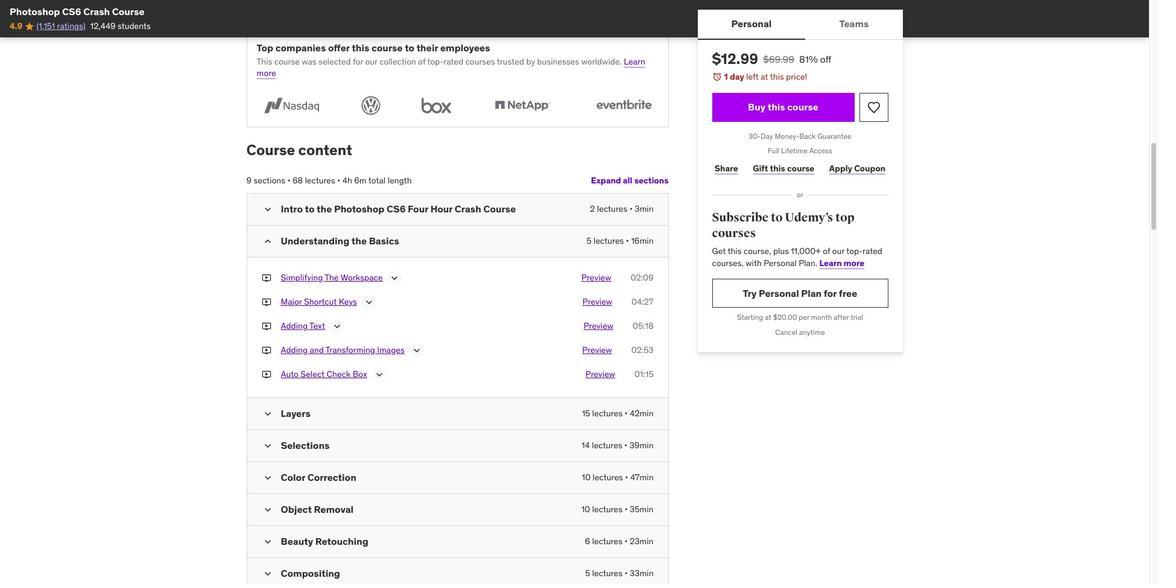 Task type: locate. For each thing, give the bounding box(es) containing it.
learn more for subscribe to udemy's top courses
[[820, 258, 865, 268]]

0 vertical spatial crash
[[83, 5, 110, 18]]

courses down employees
[[466, 56, 495, 67]]

lectures right 6
[[592, 536, 623, 547]]

box image
[[416, 94, 457, 117]]

0 horizontal spatial courses
[[466, 56, 495, 67]]

course right hour
[[484, 203, 516, 215]]

for inside "link"
[[824, 287, 837, 299]]

show lecture description image
[[389, 272, 401, 284], [363, 296, 375, 308], [331, 320, 343, 332], [411, 344, 423, 357], [373, 369, 385, 381]]

of down their
[[418, 56, 426, 67]]

learn for subscribe to udemy's top courses
[[820, 258, 842, 268]]

2 adding from the top
[[281, 344, 308, 355]]

small image left intro
[[262, 203, 274, 215]]

this up courses,
[[728, 246, 742, 257]]

this
[[352, 41, 370, 53], [771, 71, 784, 82], [768, 101, 786, 113], [770, 163, 786, 174], [728, 246, 742, 257]]

retouching
[[315, 535, 369, 547]]

xsmall image left auto
[[262, 369, 271, 380]]

0 vertical spatial 5
[[587, 235, 592, 246]]

cs6 left "four"
[[387, 203, 406, 215]]

small image left selections
[[262, 440, 274, 452]]

0 vertical spatial courses
[[466, 56, 495, 67]]

10 for object removal
[[582, 504, 590, 515]]

xsmall image left the adding text
[[262, 320, 271, 332]]

0 vertical spatial more
[[257, 68, 276, 79]]

show lecture description image right text
[[331, 320, 343, 332]]

small image left beauty
[[262, 536, 274, 548]]

1 vertical spatial 5
[[586, 568, 590, 579]]

course up collection
[[372, 41, 403, 53]]

• left 16min
[[626, 235, 629, 246]]

adding inside button
[[281, 344, 308, 355]]

nasdaq image
[[257, 94, 326, 117]]

try personal plan for free link
[[712, 279, 889, 308]]

for left free
[[824, 287, 837, 299]]

small image left color
[[262, 472, 274, 484]]

photoshop down 4h 6m
[[334, 203, 385, 215]]

xsmall image for auto select check box
[[262, 369, 271, 380]]

show lecture description image right the 'keys' at the bottom left
[[363, 296, 375, 308]]

xsmall image left simplifying
[[262, 272, 271, 284]]

learn more up free
[[820, 258, 865, 268]]

learn for top companies offer this course to their employees
[[624, 56, 646, 67]]

udemy's
[[785, 210, 834, 225]]

courses inside subscribe to udemy's top courses
[[712, 225, 756, 241]]

lectures right 15
[[593, 408, 623, 419]]

and
[[310, 344, 324, 355]]

0 horizontal spatial more
[[257, 68, 276, 79]]

learn right plan.
[[820, 258, 842, 268]]

• left 35min
[[625, 504, 628, 515]]

3 small image from the top
[[262, 440, 274, 452]]

1 small image from the top
[[262, 408, 274, 420]]

0 horizontal spatial top-
[[428, 56, 444, 67]]

1 vertical spatial learn
[[820, 258, 842, 268]]

alarm image
[[712, 72, 722, 81]]

0 vertical spatial xsmall image
[[262, 296, 271, 308]]

2 horizontal spatial to
[[771, 210, 783, 225]]

worldwide.
[[582, 56, 622, 67]]

0 horizontal spatial learn more link
[[257, 56, 646, 79]]

0 horizontal spatial our
[[365, 56, 378, 67]]

learn more
[[257, 56, 646, 79], [820, 258, 865, 268]]

1 vertical spatial the
[[352, 235, 367, 247]]

• left "42min"
[[625, 408, 628, 419]]

selections
[[281, 439, 330, 451]]

content
[[299, 141, 352, 159]]

33min
[[630, 568, 654, 579]]

rated
[[444, 56, 464, 67], [863, 246, 883, 257]]

• for compositing
[[625, 568, 628, 579]]

courses
[[466, 56, 495, 67], [712, 225, 756, 241]]

1 vertical spatial courses
[[712, 225, 756, 241]]

or
[[797, 190, 804, 199]]

sections right all
[[635, 175, 669, 186]]

1 horizontal spatial top-
[[847, 246, 863, 257]]

learn more link for top companies offer this course to their employees
[[257, 56, 646, 79]]

sections right 9
[[254, 175, 285, 186]]

1 horizontal spatial for
[[824, 287, 837, 299]]

30-day money-back guarantee full lifetime access
[[749, 131, 852, 155]]

1 xsmall image from the top
[[262, 272, 271, 284]]

adding for adding text
[[281, 320, 308, 331]]

4 small image from the top
[[262, 472, 274, 484]]

our inside get this course, plus 11,000+ of our top-rated courses, with personal plan.
[[833, 246, 845, 257]]

basics
[[369, 235, 399, 247]]

preview up 15
[[586, 369, 616, 379]]

course content
[[247, 141, 352, 159]]

this inside button
[[768, 101, 786, 113]]

02:09
[[631, 272, 654, 283]]

1 horizontal spatial of
[[823, 246, 831, 257]]

small image for beauty retouching
[[262, 536, 274, 548]]

plus
[[774, 246, 789, 257]]

xsmall image for major shortcut keys
[[262, 296, 271, 308]]

course
[[112, 5, 145, 18], [247, 141, 295, 159], [484, 203, 516, 215]]

1 vertical spatial 10
[[582, 504, 590, 515]]

0 vertical spatial learn
[[624, 56, 646, 67]]

xsmall image
[[262, 296, 271, 308], [262, 320, 271, 332]]

tab list containing personal
[[698, 10, 903, 40]]

0 horizontal spatial learn more
[[257, 56, 646, 79]]

small image left compositing
[[262, 568, 274, 580]]

show lecture description image for major shortcut keys
[[363, 296, 375, 308]]

preview for 05:18
[[584, 320, 614, 331]]

1 horizontal spatial courses
[[712, 225, 756, 241]]

adding inside button
[[281, 320, 308, 331]]

2 small image from the top
[[262, 504, 274, 516]]

to for courses
[[771, 210, 783, 225]]

1 horizontal spatial learn more link
[[820, 258, 865, 268]]

0 horizontal spatial photoshop
[[10, 5, 60, 18]]

2 vertical spatial course
[[484, 203, 516, 215]]

more for top companies offer this course to their employees
[[257, 68, 276, 79]]

small image left layers
[[262, 408, 274, 420]]

preview down 5 lectures • 16min
[[582, 272, 612, 283]]

1 vertical spatial learn more link
[[820, 258, 865, 268]]

top- down their
[[428, 56, 444, 67]]

12,449 students
[[90, 21, 151, 32]]

preview left 05:18
[[584, 320, 614, 331]]

small image
[[262, 203, 274, 215], [262, 235, 274, 247], [262, 440, 274, 452], [262, 472, 274, 484]]

0 vertical spatial course
[[112, 5, 145, 18]]

04:27
[[632, 296, 654, 307]]

1 horizontal spatial learn more
[[820, 258, 865, 268]]

0 vertical spatial cs6
[[62, 5, 81, 18]]

more inside learn more
[[257, 68, 276, 79]]

47min
[[631, 472, 654, 483]]

1 horizontal spatial rated
[[863, 246, 883, 257]]

courses,
[[712, 258, 744, 268]]

for down top companies offer this course to their employees
[[353, 56, 363, 67]]

1 horizontal spatial the
[[352, 235, 367, 247]]

with
[[746, 258, 762, 268]]

1 vertical spatial photoshop
[[334, 203, 385, 215]]

images
[[377, 344, 405, 355]]

of right 11,000+
[[823, 246, 831, 257]]

• for color correction
[[625, 472, 629, 483]]

1 vertical spatial of
[[823, 246, 831, 257]]

1 adding from the top
[[281, 320, 308, 331]]

xsmall image left and
[[262, 344, 271, 356]]

1 vertical spatial course
[[247, 141, 295, 159]]

lectures for color correction
[[593, 472, 623, 483]]

0 horizontal spatial the
[[317, 203, 332, 215]]

show lecture description image right images on the bottom of page
[[411, 344, 423, 357]]

adding left and
[[281, 344, 308, 355]]

2 xsmall image from the top
[[262, 320, 271, 332]]

to inside subscribe to udemy's top courses
[[771, 210, 783, 225]]

1 vertical spatial personal
[[764, 258, 797, 268]]

more down this
[[257, 68, 276, 79]]

course
[[372, 41, 403, 53], [274, 56, 300, 67], [788, 101, 819, 113], [788, 163, 815, 174]]

preview left 04:27
[[583, 296, 613, 307]]

workspace
[[341, 272, 383, 283]]

1 vertical spatial rated
[[863, 246, 883, 257]]

personal up $12.99
[[732, 18, 772, 30]]

preview
[[582, 272, 612, 283], [583, 296, 613, 307], [584, 320, 614, 331], [583, 344, 612, 355], [586, 369, 616, 379]]

photoshop up (1,151
[[10, 5, 60, 18]]

2 vertical spatial xsmall image
[[262, 369, 271, 380]]

shortcut
[[304, 296, 337, 307]]

learn more for top companies offer this course to their employees
[[257, 56, 646, 79]]

1 vertical spatial learn more
[[820, 258, 865, 268]]

• left 47min
[[625, 472, 629, 483]]

small image
[[262, 408, 274, 420], [262, 504, 274, 516], [262, 536, 274, 548], [262, 568, 274, 580]]

0 horizontal spatial crash
[[83, 5, 110, 18]]

• left 33min
[[625, 568, 628, 579]]

their
[[417, 41, 438, 53]]

this right buy
[[768, 101, 786, 113]]

1 vertical spatial adding
[[281, 344, 308, 355]]

intro
[[281, 203, 303, 215]]

2 vertical spatial personal
[[759, 287, 800, 299]]

more for subscribe to udemy's top courses
[[844, 258, 865, 268]]

course inside button
[[788, 101, 819, 113]]

1 small image from the top
[[262, 203, 274, 215]]

lectures up 10 lectures • 35min
[[593, 472, 623, 483]]

more up free
[[844, 258, 865, 268]]

1 vertical spatial xsmall image
[[262, 320, 271, 332]]

lectures down 10 lectures • 47min
[[592, 504, 623, 515]]

4 small image from the top
[[262, 568, 274, 580]]

learn more down employees
[[257, 56, 646, 79]]

xsmall image
[[262, 272, 271, 284], [262, 344, 271, 356], [262, 369, 271, 380]]

lectures
[[305, 175, 335, 186], [597, 203, 628, 214], [594, 235, 624, 246], [593, 408, 623, 419], [592, 440, 623, 451], [593, 472, 623, 483], [592, 504, 623, 515], [592, 536, 623, 547], [592, 568, 623, 579]]

rated inside get this course, plus 11,000+ of our top-rated courses, with personal plan.
[[863, 246, 883, 257]]

0 vertical spatial adding
[[281, 320, 308, 331]]

5
[[587, 235, 592, 246], [586, 568, 590, 579]]

adding for adding and transforming images
[[281, 344, 308, 355]]

0 vertical spatial the
[[317, 203, 332, 215]]

1 vertical spatial more
[[844, 258, 865, 268]]

crash right hour
[[455, 203, 482, 215]]

23min
[[630, 536, 654, 547]]

top- down the top in the top right of the page
[[847, 246, 863, 257]]

learn more link down employees
[[257, 56, 646, 79]]

• for beauty retouching
[[625, 536, 628, 547]]

small image for selections
[[262, 440, 274, 452]]

5 for understanding the basics
[[587, 235, 592, 246]]

1 xsmall image from the top
[[262, 296, 271, 308]]

(1,151
[[37, 21, 55, 32]]

personal inside get this course, plus 11,000+ of our top-rated courses, with personal plan.
[[764, 258, 797, 268]]

trusted
[[497, 56, 524, 67]]

0 vertical spatial at
[[761, 71, 769, 82]]

month
[[812, 313, 833, 322]]

sections inside dropdown button
[[635, 175, 669, 186]]

• for object removal
[[625, 504, 628, 515]]

0 vertical spatial of
[[418, 56, 426, 67]]

35min
[[630, 504, 654, 515]]

this
[[257, 56, 272, 67]]

0 vertical spatial photoshop
[[10, 5, 60, 18]]

1 vertical spatial for
[[824, 287, 837, 299]]

0 horizontal spatial learn
[[624, 56, 646, 67]]

• for layers
[[625, 408, 628, 419]]

top- inside get this course, plus 11,000+ of our top-rated courses, with personal plan.
[[847, 246, 863, 257]]

show lecture description image right workspace
[[389, 272, 401, 284]]

at right the left
[[761, 71, 769, 82]]

0 vertical spatial learn more link
[[257, 56, 646, 79]]

show lecture description image right box
[[373, 369, 385, 381]]

was
[[302, 56, 317, 67]]

lectures right 2
[[597, 203, 628, 214]]

to left their
[[405, 41, 415, 53]]

1 horizontal spatial our
[[833, 246, 845, 257]]

crash up '12,449' on the left top of page
[[83, 5, 110, 18]]

1 vertical spatial cs6
[[387, 203, 406, 215]]

at left $20.00
[[765, 313, 772, 322]]

get
[[712, 246, 726, 257]]

• left 39min
[[625, 440, 628, 451]]

netapp image
[[488, 94, 558, 117]]

personal inside button
[[732, 18, 772, 30]]

05:18
[[633, 320, 654, 331]]

course up 9
[[247, 141, 295, 159]]

personal button
[[698, 10, 806, 39]]

at
[[761, 71, 769, 82], [765, 313, 772, 322]]

lectures right 14
[[592, 440, 623, 451]]

expand
[[591, 175, 621, 186]]

preview for 02:09
[[582, 272, 612, 283]]

15 lectures • 42min
[[582, 408, 654, 419]]

• for selections
[[625, 440, 628, 451]]

1 horizontal spatial sections
[[635, 175, 669, 186]]

personal down the plus
[[764, 258, 797, 268]]

1 vertical spatial crash
[[455, 203, 482, 215]]

apply coupon button
[[827, 156, 889, 181]]

adding
[[281, 320, 308, 331], [281, 344, 308, 355]]

1 vertical spatial top-
[[847, 246, 863, 257]]

5 lectures • 16min
[[587, 235, 654, 246]]

0 horizontal spatial rated
[[444, 56, 464, 67]]

tab list
[[698, 10, 903, 40]]

1 horizontal spatial to
[[405, 41, 415, 53]]

our right 11,000+
[[833, 246, 845, 257]]

to right intro
[[305, 203, 315, 215]]

lectures for selections
[[592, 440, 623, 451]]

top-
[[428, 56, 444, 67], [847, 246, 863, 257]]

• for intro to the photoshop cs6 four hour crash course
[[630, 203, 633, 214]]

adding left text
[[281, 320, 308, 331]]

2 xsmall image from the top
[[262, 344, 271, 356]]

this right gift
[[770, 163, 786, 174]]

free
[[839, 287, 858, 299]]

1 vertical spatial our
[[833, 246, 845, 257]]

10 for color correction
[[582, 472, 591, 483]]

0 vertical spatial learn more
[[257, 56, 646, 79]]

course up back
[[788, 101, 819, 113]]

personal inside "link"
[[759, 287, 800, 299]]

teams
[[840, 18, 869, 30]]

2 small image from the top
[[262, 235, 274, 247]]

small image left object
[[262, 504, 274, 516]]

lectures down 6 lectures • 23min
[[592, 568, 623, 579]]

small image for layers
[[262, 408, 274, 420]]

layers
[[281, 407, 311, 419]]

share button
[[712, 156, 741, 181]]

0 vertical spatial personal
[[732, 18, 772, 30]]

learn
[[624, 56, 646, 67], [820, 258, 842, 268]]

0 vertical spatial xsmall image
[[262, 272, 271, 284]]

10 up 6
[[582, 504, 590, 515]]

68
[[293, 175, 303, 186]]

small image for compositing
[[262, 568, 274, 580]]

off
[[821, 53, 832, 65]]

after
[[834, 313, 849, 322]]

top
[[836, 210, 855, 225]]

$12.99
[[712, 49, 759, 68]]

0 horizontal spatial to
[[305, 203, 315, 215]]

sections
[[254, 175, 285, 186], [635, 175, 669, 186]]

10 down 14
[[582, 472, 591, 483]]

major
[[281, 296, 302, 307]]

• left 23min
[[625, 536, 628, 547]]

anytime
[[800, 328, 825, 337]]

four
[[408, 203, 429, 215]]

coupon
[[855, 163, 886, 174]]

1 horizontal spatial course
[[247, 141, 295, 159]]

the down '9 sections • 68 lectures • 4h 6m total length'
[[317, 203, 332, 215]]

to
[[405, 41, 415, 53], [305, 203, 315, 215], [771, 210, 783, 225]]

personal up $20.00
[[759, 287, 800, 299]]

show lecture description image for auto select check box
[[373, 369, 385, 381]]

to left udemy's
[[771, 210, 783, 225]]

10 lectures • 47min
[[582, 472, 654, 483]]

courses down subscribe
[[712, 225, 756, 241]]

xsmall image left major
[[262, 296, 271, 308]]

course up students
[[112, 5, 145, 18]]

lectures for beauty retouching
[[592, 536, 623, 547]]

5 down 6
[[586, 568, 590, 579]]

photoshop
[[10, 5, 60, 18], [334, 203, 385, 215]]

the left basics
[[352, 235, 367, 247]]

5 down 2
[[587, 235, 592, 246]]

0 vertical spatial 10
[[582, 472, 591, 483]]

cs6 up "ratings)"
[[62, 5, 81, 18]]

for
[[353, 56, 363, 67], [824, 287, 837, 299]]

our down top companies offer this course to their employees
[[365, 56, 378, 67]]

1 horizontal spatial cs6
[[387, 203, 406, 215]]

small image left understanding at the left top of page
[[262, 235, 274, 247]]

course down the companies
[[274, 56, 300, 67]]

learn more link
[[257, 56, 646, 79], [820, 258, 865, 268]]

plan.
[[799, 258, 818, 268]]

of inside get this course, plus 11,000+ of our top-rated courses, with personal plan.
[[823, 246, 831, 257]]

1 horizontal spatial more
[[844, 258, 865, 268]]

1 horizontal spatial learn
[[820, 258, 842, 268]]

this inside get this course, plus 11,000+ of our top-rated courses, with personal plan.
[[728, 246, 742, 257]]

learn more link up free
[[820, 258, 865, 268]]

0 horizontal spatial of
[[418, 56, 426, 67]]

1 vertical spatial xsmall image
[[262, 344, 271, 356]]

0 horizontal spatial cs6
[[62, 5, 81, 18]]

learn right worldwide. at the right top
[[624, 56, 646, 67]]

more
[[257, 68, 276, 79], [844, 258, 865, 268]]

subscribe to udemy's top courses
[[712, 210, 855, 241]]

lectures left 16min
[[594, 235, 624, 246]]

0 vertical spatial for
[[353, 56, 363, 67]]

• left 3min in the right of the page
[[630, 203, 633, 214]]

3 small image from the top
[[262, 536, 274, 548]]

3 xsmall image from the top
[[262, 369, 271, 380]]

expand all sections button
[[591, 169, 669, 193]]

1 vertical spatial at
[[765, 313, 772, 322]]

crash
[[83, 5, 110, 18], [455, 203, 482, 215]]

• left 68 in the left top of the page
[[288, 175, 291, 186]]

gift this course link
[[751, 156, 817, 181]]

6
[[585, 536, 590, 547]]



Task type: describe. For each thing, give the bounding box(es) containing it.
2 horizontal spatial course
[[484, 203, 516, 215]]

9
[[247, 175, 252, 186]]

(1,151 ratings)
[[37, 21, 86, 32]]

understanding the basics
[[281, 235, 399, 247]]

teams button
[[806, 10, 903, 39]]

total
[[369, 175, 386, 186]]

2
[[590, 203, 595, 214]]

learn more link for subscribe to udemy's top courses
[[820, 258, 865, 268]]

30-
[[749, 131, 761, 140]]

39min
[[630, 440, 654, 451]]

small image for intro to the photoshop cs6 four hour crash course
[[262, 203, 274, 215]]

• left 4h 6m
[[338, 175, 341, 186]]

14 lectures • 39min
[[582, 440, 654, 451]]

simplifying the workspace
[[281, 272, 383, 283]]

02:53
[[632, 344, 654, 355]]

xsmall image for adding and transforming images
[[262, 344, 271, 356]]

1
[[725, 71, 728, 82]]

0 horizontal spatial course
[[112, 5, 145, 18]]

by
[[527, 56, 535, 67]]

adding and transforming images
[[281, 344, 405, 355]]

major shortcut keys button
[[281, 296, 357, 311]]

15
[[582, 408, 591, 419]]

simplifying the workspace button
[[281, 272, 383, 286]]

back
[[800, 131, 816, 140]]

lectures for object removal
[[592, 504, 623, 515]]

4h 6m
[[343, 175, 367, 186]]

offer
[[328, 41, 350, 53]]

0 vertical spatial top-
[[428, 56, 444, 67]]

simplifying
[[281, 272, 323, 283]]

small image for color correction
[[262, 472, 274, 484]]

the
[[325, 272, 339, 283]]

adding text button
[[281, 320, 325, 335]]

to for cs6
[[305, 203, 315, 215]]

try personal plan for free
[[743, 287, 858, 299]]

major shortcut keys
[[281, 296, 357, 307]]

photoshop cs6 crash course
[[10, 5, 145, 18]]

text
[[310, 320, 325, 331]]

$69.99
[[763, 53, 795, 65]]

lectures for compositing
[[592, 568, 623, 579]]

0 horizontal spatial sections
[[254, 175, 285, 186]]

access
[[810, 146, 833, 155]]

course,
[[744, 246, 772, 257]]

this for get
[[728, 246, 742, 257]]

this for gift
[[770, 163, 786, 174]]

check
[[327, 369, 351, 379]]

10 lectures • 35min
[[582, 504, 654, 515]]

1 horizontal spatial crash
[[455, 203, 482, 215]]

gift this course
[[753, 163, 815, 174]]

0 vertical spatial rated
[[444, 56, 464, 67]]

this right offer
[[352, 41, 370, 53]]

0 vertical spatial our
[[365, 56, 378, 67]]

• for understanding the basics
[[626, 235, 629, 246]]

trial
[[851, 313, 864, 322]]

select
[[301, 369, 325, 379]]

adding text
[[281, 320, 325, 331]]

get this course, plus 11,000+ of our top-rated courses, with personal plan.
[[712, 246, 883, 268]]

per
[[799, 313, 810, 322]]

5 lectures • 33min
[[586, 568, 654, 579]]

apply
[[830, 163, 853, 174]]

show lecture description image for adding text
[[331, 320, 343, 332]]

employees
[[441, 41, 490, 53]]

try
[[743, 287, 757, 299]]

0 horizontal spatial for
[[353, 56, 363, 67]]

at inside starting at $20.00 per month after trial cancel anytime
[[765, 313, 772, 322]]

top companies offer this course to their employees
[[257, 41, 490, 53]]

lectures for intro to the photoshop cs6 four hour crash course
[[597, 203, 628, 214]]

lectures for layers
[[593, 408, 623, 419]]

xsmall image for adding text
[[262, 320, 271, 332]]

xsmall image for simplifying the workspace
[[262, 272, 271, 284]]

object
[[281, 503, 312, 515]]

1 day left at this price!
[[725, 71, 808, 82]]

lectures right 68 in the left top of the page
[[305, 175, 335, 186]]

businesses
[[537, 56, 580, 67]]

color
[[281, 471, 305, 483]]

ratings)
[[57, 21, 86, 32]]

top
[[257, 41, 273, 53]]

wishlist image
[[867, 100, 881, 114]]

beauty retouching
[[281, 535, 369, 547]]

12,449
[[90, 21, 116, 32]]

day
[[730, 71, 745, 82]]

adding and transforming images button
[[281, 344, 405, 359]]

object removal
[[281, 503, 354, 515]]

preview left 02:53
[[583, 344, 612, 355]]

9 sections • 68 lectures • 4h 6m total length
[[247, 175, 412, 186]]

small image for object removal
[[262, 504, 274, 516]]

share
[[715, 163, 739, 174]]

$12.99 $69.99 81% off
[[712, 49, 832, 68]]

gift
[[753, 163, 769, 174]]

starting at $20.00 per month after trial cancel anytime
[[738, 313, 864, 337]]

lectures for understanding the basics
[[594, 235, 624, 246]]

small image for understanding the basics
[[262, 235, 274, 247]]

length
[[388, 175, 412, 186]]

eventbrite image
[[589, 94, 659, 117]]

lifetime
[[782, 146, 808, 155]]

5 for compositing
[[586, 568, 590, 579]]

show lecture description image for simplifying the workspace
[[389, 272, 401, 284]]

intro to the photoshop cs6 four hour crash course
[[281, 203, 516, 215]]

subscribe
[[712, 210, 769, 225]]

full
[[768, 146, 780, 155]]

volkswagen image
[[358, 94, 384, 117]]

plan
[[802, 287, 822, 299]]

14
[[582, 440, 590, 451]]

preview for 01:15
[[586, 369, 616, 379]]

correction
[[308, 471, 357, 483]]

auto select check box button
[[281, 369, 367, 383]]

this course was selected for our collection of top-rated courses trusted by businesses worldwide.
[[257, 56, 622, 67]]

money-
[[775, 131, 800, 140]]

students
[[118, 21, 151, 32]]

course down lifetime
[[788, 163, 815, 174]]

left
[[747, 71, 759, 82]]

show lecture description image for adding and transforming images
[[411, 344, 423, 357]]

auto
[[281, 369, 299, 379]]

this for buy
[[768, 101, 786, 113]]

this down the $69.99
[[771, 71, 784, 82]]

buy this course
[[748, 101, 819, 113]]

1 horizontal spatial photoshop
[[334, 203, 385, 215]]



Task type: vqa. For each thing, say whether or not it's contained in the screenshot.
4th small image
yes



